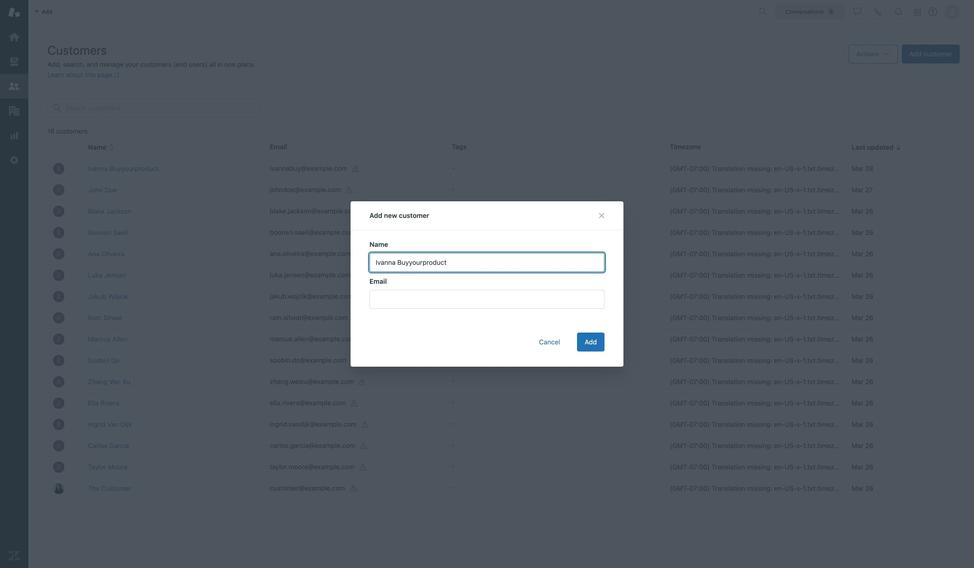 Task type: locate. For each thing, give the bounding box(es) containing it.
organizations image
[[8, 105, 20, 117]]

zendesk support image
[[8, 6, 20, 18]]

admin image
[[8, 154, 20, 166]]

dialog
[[351, 201, 624, 367]]

None field
[[370, 253, 605, 272], [370, 290, 605, 309], [370, 253, 605, 272], [370, 290, 605, 309]]

main element
[[0, 0, 28, 568]]

zendesk image
[[8, 550, 20, 562]]

Search customers field
[[65, 104, 254, 112]]

zendesk products image
[[914, 9, 921, 16]]

get started image
[[8, 31, 20, 43]]

unverified email image
[[352, 165, 360, 173], [353, 314, 361, 322], [351, 357, 359, 365], [351, 400, 358, 407], [361, 421, 369, 429], [359, 464, 367, 471]]

get help image
[[929, 8, 937, 16]]

unverified email image
[[346, 187, 353, 194], [363, 208, 370, 215], [360, 229, 367, 237], [359, 378, 366, 386], [360, 442, 368, 450], [350, 485, 358, 493]]



Task type: describe. For each thing, give the bounding box(es) containing it.
close modal image
[[598, 212, 605, 219]]

(opens in a new tab) image
[[112, 72, 120, 78]]

views image
[[8, 55, 20, 68]]

customers image
[[8, 80, 20, 92]]

reporting image
[[8, 129, 20, 142]]



Task type: vqa. For each thing, say whether or not it's contained in the screenshot.
the 53 minutes ago text field
no



